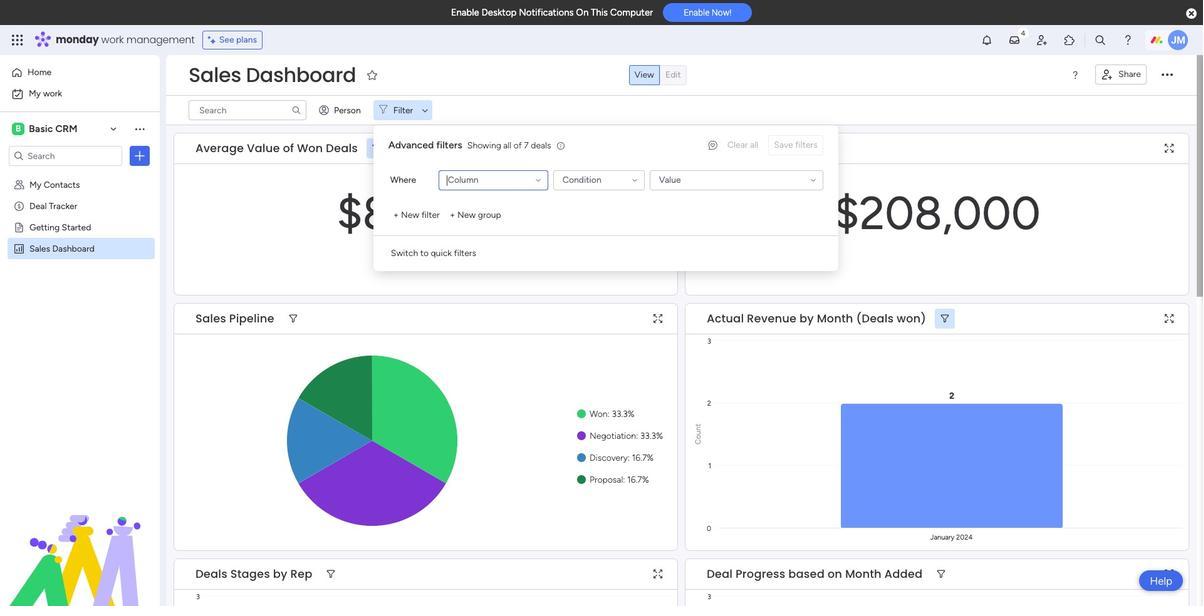 Task type: vqa. For each thing, say whether or not it's contained in the screenshot.


Task type: describe. For each thing, give the bounding box(es) containing it.
33.3% for won : 33.3%
[[612, 409, 635, 420]]

7
[[524, 140, 529, 151]]

now!
[[712, 8, 732, 18]]

actual for actual revenue by month (deals won)
[[707, 311, 744, 327]]

none search field inside sales dashboard "banner"
[[189, 100, 307, 120]]

value inside field
[[247, 140, 280, 156]]

+ new filter button
[[389, 206, 445, 226]]

average value of won deals
[[196, 140, 358, 156]]

person button
[[314, 100, 369, 120]]

33.3% for negotiation : 33.3%
[[641, 431, 663, 442]]

Deal Progress based on Month Added field
[[704, 567, 926, 583]]

on
[[828, 567, 843, 582]]

see plans button
[[202, 31, 263, 50]]

Deals Stages by Rep field
[[192, 567, 316, 583]]

won inside average value of won deals field
[[297, 140, 323, 156]]

options image
[[134, 150, 146, 162]]

actual revenue by month (deals won)
[[707, 311, 927, 327]]

Average Value of Won Deals field
[[192, 140, 361, 157]]

invite members image
[[1036, 34, 1049, 46]]

view
[[635, 70, 654, 80]]

switch to quick filters
[[391, 248, 477, 259]]

: for discovery
[[628, 453, 630, 464]]

switch
[[391, 248, 418, 259]]

all
[[504, 140, 512, 151]]

update feed image
[[1009, 34, 1021, 46]]

v2 user feedback image
[[709, 139, 718, 152]]

on
[[576, 7, 589, 18]]

lottie animation image
[[0, 480, 160, 607]]

view button
[[629, 65, 660, 85]]

arrow down image
[[418, 103, 433, 118]]

see
[[219, 34, 234, 45]]

see plans
[[219, 34, 257, 45]]

of inside field
[[283, 140, 294, 156]]

Sales Dashboard field
[[186, 61, 359, 89]]

+ for + new filter
[[394, 210, 399, 221]]

by for revenue
[[800, 311, 814, 327]]

to
[[420, 248, 429, 259]]

sales for sales dashboard field
[[189, 61, 241, 89]]

+ new group
[[450, 210, 501, 221]]

won)
[[897, 311, 927, 327]]

filter
[[422, 210, 440, 221]]

of inside 'advanced filters showing all of 7 deals'
[[514, 140, 522, 151]]

won : 33.3%
[[590, 409, 635, 420]]

work for my
[[43, 88, 62, 99]]

where
[[390, 175, 416, 186]]

average
[[196, 140, 244, 156]]

help
[[1150, 575, 1173, 588]]

lottie animation element
[[0, 480, 160, 607]]

help image
[[1122, 34, 1135, 46]]

discovery : 16.7%
[[590, 453, 654, 464]]

dapulse close image
[[1187, 8, 1197, 20]]

deals inside 'field'
[[196, 567, 228, 582]]

negotiation : 33.3%
[[590, 431, 663, 442]]

enable for enable desktop notifications on this computer
[[451, 7, 479, 18]]

management
[[126, 33, 195, 47]]

+ new group button
[[445, 206, 506, 226]]

jeremy miller image
[[1169, 30, 1189, 50]]

contacts
[[44, 179, 80, 190]]

new for filter
[[401, 210, 420, 221]]

progress
[[736, 567, 786, 582]]

(deals
[[857, 311, 894, 327]]

revenue for actual revenue
[[747, 140, 797, 156]]

advanced filters showing all of 7 deals
[[389, 139, 551, 151]]

Sales Pipeline field
[[192, 311, 278, 327]]

home link
[[8, 63, 152, 83]]

notifications
[[519, 7, 574, 18]]

help button
[[1140, 571, 1184, 592]]

dashboard inside list box
[[52, 243, 95, 254]]

column
[[448, 175, 479, 186]]

share button
[[1096, 65, 1147, 85]]

deal for deal tracker
[[29, 201, 47, 211]]

discovery
[[590, 453, 628, 464]]

display modes group
[[629, 65, 687, 85]]

quick
[[431, 248, 452, 259]]

sales pipeline
[[196, 311, 274, 327]]

filter button
[[374, 100, 433, 120]]

Actual Revenue by Month (Deals won) field
[[704, 311, 930, 327]]

sales dashboard banner
[[166, 55, 1197, 271]]

group
[[478, 210, 501, 221]]

getting started
[[29, 222, 91, 233]]



Task type: locate. For each thing, give the bounding box(es) containing it.
0 horizontal spatial enable
[[451, 7, 479, 18]]

: for negotiation
[[636, 431, 638, 442]]

Filter dashboard by text search field
[[189, 100, 307, 120]]

33.3%
[[612, 409, 635, 420], [641, 431, 663, 442]]

0 vertical spatial dashboard
[[246, 61, 356, 89]]

sales dashboard up search icon
[[189, 61, 356, 89]]

monday work management
[[56, 33, 195, 47]]

filters
[[437, 139, 463, 151], [454, 248, 477, 259]]

enable now! button
[[663, 3, 753, 22]]

sales left pipeline
[[196, 311, 226, 327]]

$89,000
[[337, 186, 515, 241]]

by inside field
[[800, 311, 814, 327]]

computer
[[610, 7, 653, 18]]

0 horizontal spatial by
[[273, 567, 288, 582]]

+
[[394, 210, 399, 221], [450, 210, 455, 221]]

public dashboard image
[[13, 243, 25, 255]]

0 horizontal spatial won
[[297, 140, 323, 156]]

notifications image
[[981, 34, 994, 46]]

by for stages
[[273, 567, 288, 582]]

16.7% down negotiation : 33.3%
[[632, 453, 654, 464]]

0 vertical spatial work
[[101, 33, 124, 47]]

search image
[[292, 105, 302, 115]]

my down "home"
[[29, 88, 41, 99]]

v2 fullscreen image for actual revenue
[[1165, 144, 1174, 153]]

enable now!
[[684, 8, 732, 18]]

v2 fullscreen image for deal progress based on month added
[[1165, 570, 1174, 580]]

1 horizontal spatial by
[[800, 311, 814, 327]]

enable desktop notifications on this computer
[[451, 7, 653, 18]]

deal inside list box
[[29, 201, 47, 211]]

1 horizontal spatial of
[[514, 140, 522, 151]]

switch to quick filters button
[[386, 244, 482, 264]]

person
[[334, 105, 361, 116]]

basic
[[29, 123, 53, 135]]

0 horizontal spatial of
[[283, 140, 294, 156]]

pipeline
[[229, 311, 274, 327]]

deal left progress
[[707, 567, 733, 582]]

1 revenue from the top
[[747, 140, 797, 156]]

16.7% down discovery : 16.7%
[[628, 475, 649, 486]]

0 vertical spatial filters
[[437, 139, 463, 151]]

0 vertical spatial value
[[247, 140, 280, 156]]

+ right the filter
[[450, 210, 455, 221]]

1 new from the left
[[401, 210, 420, 221]]

sales dashboard
[[189, 61, 356, 89], [29, 243, 95, 254]]

deals left the stages at the bottom left
[[196, 567, 228, 582]]

add to favorites image
[[366, 69, 379, 81]]

proposal : 16.7%
[[590, 475, 649, 486]]

work right monday
[[101, 33, 124, 47]]

select product image
[[11, 34, 24, 46]]

1 vertical spatial by
[[273, 567, 288, 582]]

work
[[101, 33, 124, 47], [43, 88, 62, 99]]

monday
[[56, 33, 99, 47]]

work for monday
[[101, 33, 124, 47]]

revenue inside field
[[747, 311, 797, 327]]

basic crm
[[29, 123, 77, 135]]

1 vertical spatial my
[[29, 179, 42, 190]]

: down negotiation : 33.3%
[[628, 453, 630, 464]]

0 horizontal spatial deals
[[196, 567, 228, 582]]

deal progress based on month added
[[707, 567, 923, 582]]

4 image
[[1018, 26, 1029, 40]]

1 horizontal spatial new
[[458, 210, 476, 221]]

1 horizontal spatial value
[[659, 175, 681, 186]]

share
[[1119, 69, 1142, 80]]

sales dashboard down getting started
[[29, 243, 95, 254]]

monday marketplace image
[[1064, 34, 1076, 46]]

1 vertical spatial actual
[[707, 311, 744, 327]]

0 vertical spatial month
[[817, 311, 854, 327]]

deals down person popup button
[[326, 140, 358, 156]]

revenue for actual revenue by month (deals won)
[[747, 311, 797, 327]]

Search in workspace field
[[26, 149, 105, 163]]

of
[[514, 140, 522, 151], [283, 140, 294, 156]]

dashboard down started
[[52, 243, 95, 254]]

1 horizontal spatial won
[[590, 409, 608, 420]]

: for won
[[608, 409, 610, 420]]

list box
[[0, 171, 160, 428]]

1 vertical spatial sales
[[29, 243, 50, 254]]

sales inside "banner"
[[189, 61, 241, 89]]

0 vertical spatial sales
[[189, 61, 241, 89]]

sales dashboard inside "banner"
[[189, 61, 356, 89]]

16.7%
[[632, 453, 654, 464], [628, 475, 649, 486]]

list box containing my contacts
[[0, 171, 160, 428]]

0 vertical spatial 16.7%
[[632, 453, 654, 464]]

getting
[[29, 222, 60, 233]]

deals inside field
[[326, 140, 358, 156]]

deal
[[29, 201, 47, 211], [707, 567, 733, 582]]

2 vertical spatial sales
[[196, 311, 226, 327]]

1 horizontal spatial sales dashboard
[[189, 61, 356, 89]]

1 vertical spatial dashboard
[[52, 243, 95, 254]]

of left 7
[[514, 140, 522, 151]]

value inside sales dashboard "banner"
[[659, 175, 681, 186]]

2 + from the left
[[450, 210, 455, 221]]

by
[[800, 311, 814, 327], [273, 567, 288, 582]]

work inside option
[[43, 88, 62, 99]]

+ for + new group
[[450, 210, 455, 221]]

0 vertical spatial 33.3%
[[612, 409, 635, 420]]

:
[[608, 409, 610, 420], [636, 431, 638, 442], [628, 453, 630, 464], [623, 475, 625, 486]]

this
[[591, 7, 608, 18]]

1 vertical spatial deal
[[707, 567, 733, 582]]

enable
[[451, 7, 479, 18], [684, 8, 710, 18]]

filters right 'quick'
[[454, 248, 477, 259]]

b
[[15, 124, 21, 134]]

my inside list box
[[29, 179, 42, 190]]

sales dashboard inside list box
[[29, 243, 95, 254]]

v2 fullscreen image for deals stages by rep
[[654, 570, 663, 580]]

actual inside field
[[707, 311, 744, 327]]

v2 fullscreen image
[[1165, 144, 1174, 153], [654, 314, 663, 324], [654, 570, 663, 580], [1165, 570, 1174, 580]]

0 vertical spatial sales dashboard
[[189, 61, 356, 89]]

value
[[247, 140, 280, 156], [659, 175, 681, 186]]

0 horizontal spatial +
[[394, 210, 399, 221]]

enable inside button
[[684, 8, 710, 18]]

month left (deals
[[817, 311, 854, 327]]

home
[[28, 67, 52, 78]]

revenue
[[747, 140, 797, 156], [747, 311, 797, 327]]

1 vertical spatial 16.7%
[[628, 475, 649, 486]]

deal for deal progress based on month added
[[707, 567, 733, 582]]

dashboard inside "banner"
[[246, 61, 356, 89]]

1 actual from the top
[[707, 140, 744, 156]]

tracker
[[49, 201, 77, 211]]

1 vertical spatial deals
[[196, 567, 228, 582]]

my for my work
[[29, 88, 41, 99]]

filters left the showing
[[437, 139, 463, 151]]

: up negotiation
[[608, 409, 610, 420]]

sales inside field
[[196, 311, 226, 327]]

: for proposal
[[623, 475, 625, 486]]

workspace image
[[12, 122, 24, 136]]

my contacts
[[29, 179, 80, 190]]

1 horizontal spatial enable
[[684, 8, 710, 18]]

1 horizontal spatial deals
[[326, 140, 358, 156]]

desktop
[[482, 7, 517, 18]]

2 actual from the top
[[707, 311, 744, 327]]

negotiation
[[590, 431, 636, 442]]

stages
[[231, 567, 270, 582]]

work down "home"
[[43, 88, 62, 99]]

None search field
[[189, 100, 307, 120]]

0 horizontal spatial deal
[[29, 201, 47, 211]]

$208,000
[[834, 186, 1041, 241]]

new left the filter
[[401, 210, 420, 221]]

deal up getting
[[29, 201, 47, 211]]

deal tracker
[[29, 201, 77, 211]]

deals
[[326, 140, 358, 156], [196, 567, 228, 582]]

month right on
[[846, 567, 882, 582]]

plans
[[236, 34, 257, 45]]

home option
[[8, 63, 152, 83]]

v2 fullscreen image for sales pipeline
[[654, 314, 663, 324]]

1 vertical spatial sales dashboard
[[29, 243, 95, 254]]

filters inside button
[[454, 248, 477, 259]]

sales inside list box
[[29, 243, 50, 254]]

0 horizontal spatial work
[[43, 88, 62, 99]]

0 horizontal spatial value
[[247, 140, 280, 156]]

started
[[62, 222, 91, 233]]

my
[[29, 88, 41, 99], [29, 179, 42, 190]]

my left contacts
[[29, 179, 42, 190]]

1 vertical spatial revenue
[[747, 311, 797, 327]]

crm
[[55, 123, 77, 135]]

my work link
[[8, 84, 152, 104]]

sales right public dashboard image in the left of the page
[[29, 243, 50, 254]]

v2 fullscreen image
[[1165, 314, 1174, 324]]

deals stages by rep
[[196, 567, 312, 582]]

0 horizontal spatial new
[[401, 210, 420, 221]]

public board image
[[13, 221, 25, 233]]

added
[[885, 567, 923, 582]]

Actual Revenue field
[[704, 140, 800, 157]]

advanced
[[389, 139, 434, 151]]

0 vertical spatial my
[[29, 88, 41, 99]]

sales for sales pipeline field at the left bottom of page
[[196, 311, 226, 327]]

actual inside field
[[707, 140, 744, 156]]

edit
[[666, 70, 681, 80]]

0 vertical spatial actual
[[707, 140, 744, 156]]

dashboard up search icon
[[246, 61, 356, 89]]

more options image
[[1162, 70, 1174, 81]]

1 vertical spatial filters
[[454, 248, 477, 259]]

1 vertical spatial 33.3%
[[641, 431, 663, 442]]

1 horizontal spatial deal
[[707, 567, 733, 582]]

0 vertical spatial by
[[800, 311, 814, 327]]

by inside 'field'
[[273, 567, 288, 582]]

enable for enable now!
[[684, 8, 710, 18]]

1 + from the left
[[394, 210, 399, 221]]

deal inside field
[[707, 567, 733, 582]]

actual revenue
[[707, 140, 797, 156]]

new for group
[[458, 210, 476, 221]]

: down discovery : 16.7%
[[623, 475, 625, 486]]

workspace selection element
[[12, 122, 79, 137]]

sales down see
[[189, 61, 241, 89]]

1 vertical spatial won
[[590, 409, 608, 420]]

rep
[[291, 567, 312, 582]]

new
[[401, 210, 420, 221], [458, 210, 476, 221]]

2 new from the left
[[458, 210, 476, 221]]

1 vertical spatial value
[[659, 175, 681, 186]]

0 vertical spatial deal
[[29, 201, 47, 211]]

new left group
[[458, 210, 476, 221]]

my for my contacts
[[29, 179, 42, 190]]

actual for actual revenue
[[707, 140, 744, 156]]

menu image
[[1071, 70, 1081, 80]]

0 horizontal spatial 33.3%
[[612, 409, 635, 420]]

2 revenue from the top
[[747, 311, 797, 327]]

of down search icon
[[283, 140, 294, 156]]

dashboard
[[246, 61, 356, 89], [52, 243, 95, 254]]

won up negotiation
[[590, 409, 608, 420]]

won down search icon
[[297, 140, 323, 156]]

search everything image
[[1095, 34, 1107, 46]]

: up discovery : 16.7%
[[636, 431, 638, 442]]

condition
[[563, 175, 602, 186]]

deals
[[531, 140, 551, 151]]

1 horizontal spatial +
[[450, 210, 455, 221]]

1 vertical spatial month
[[846, 567, 882, 582]]

16.7% for discovery : 16.7%
[[632, 453, 654, 464]]

0 vertical spatial deals
[[326, 140, 358, 156]]

33.3% up negotiation : 33.3%
[[612, 409, 635, 420]]

0 horizontal spatial sales dashboard
[[29, 243, 95, 254]]

0 horizontal spatial dashboard
[[52, 243, 95, 254]]

revenue inside field
[[747, 140, 797, 156]]

+ left the filter
[[394, 210, 399, 221]]

actual
[[707, 140, 744, 156], [707, 311, 744, 327]]

proposal
[[590, 475, 623, 486]]

0 vertical spatial revenue
[[747, 140, 797, 156]]

enable left now!
[[684, 8, 710, 18]]

my inside option
[[29, 88, 41, 99]]

my work
[[29, 88, 62, 99]]

edit button
[[660, 65, 687, 85]]

16.7% for proposal : 16.7%
[[628, 475, 649, 486]]

1 horizontal spatial dashboard
[[246, 61, 356, 89]]

sales
[[189, 61, 241, 89], [29, 243, 50, 254], [196, 311, 226, 327]]

enable left the desktop
[[451, 7, 479, 18]]

33.3% up discovery : 16.7%
[[641, 431, 663, 442]]

based
[[789, 567, 825, 582]]

my work option
[[8, 84, 152, 104]]

1 vertical spatial work
[[43, 88, 62, 99]]

option
[[0, 173, 160, 176]]

1 horizontal spatial 33.3%
[[641, 431, 663, 442]]

0 vertical spatial won
[[297, 140, 323, 156]]

showing
[[468, 140, 501, 151]]

+ new filter
[[394, 210, 440, 221]]

1 horizontal spatial work
[[101, 33, 124, 47]]

filter
[[394, 105, 413, 116]]

workspace options image
[[134, 123, 146, 135]]



